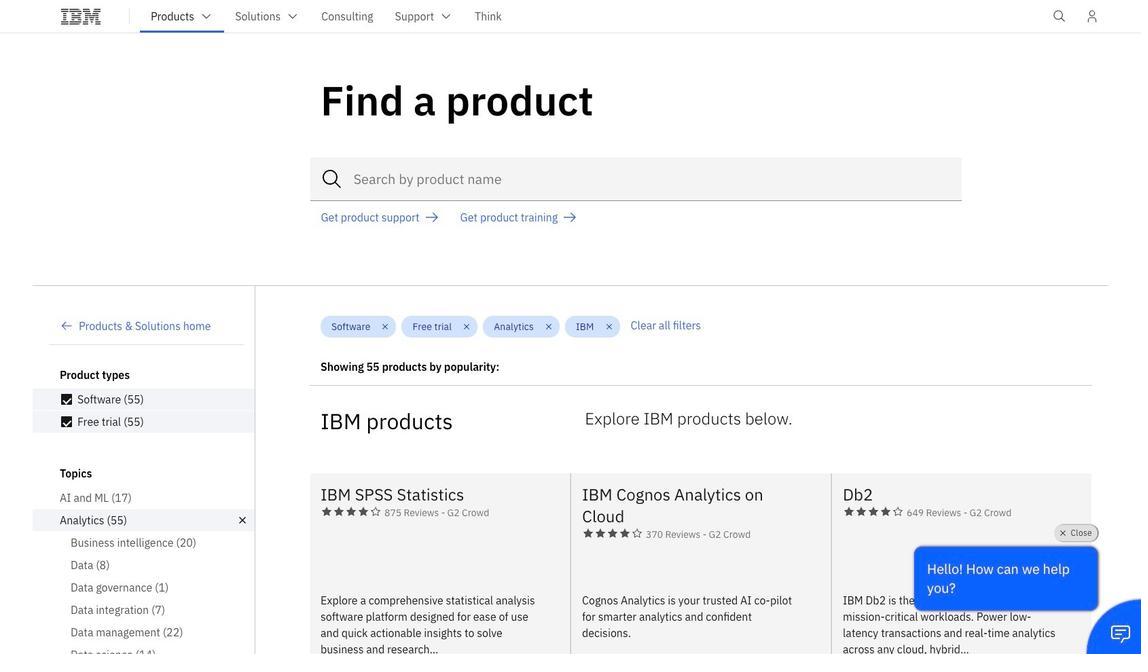 Task type: vqa. For each thing, say whether or not it's contained in the screenshot.
LET'S TALK ELEMENT
no



Task type: describe. For each thing, give the bounding box(es) containing it.
Search text field
[[310, 157, 962, 201]]

1 test region from the left
[[310, 473, 571, 654]]

2 test region from the left
[[571, 473, 832, 654]]



Task type: locate. For each thing, give the bounding box(es) containing it.
open the chat window image
[[1110, 623, 1132, 645], [1110, 623, 1132, 645], [1110, 623, 1132, 645]]

3 test region from the left
[[832, 473, 1093, 654]]

test region
[[310, 473, 571, 654], [571, 473, 832, 654], [832, 473, 1093, 654]]

open the chat window image
[[1110, 623, 1132, 645], [1110, 623, 1132, 645]]

search element
[[310, 157, 962, 201]]



